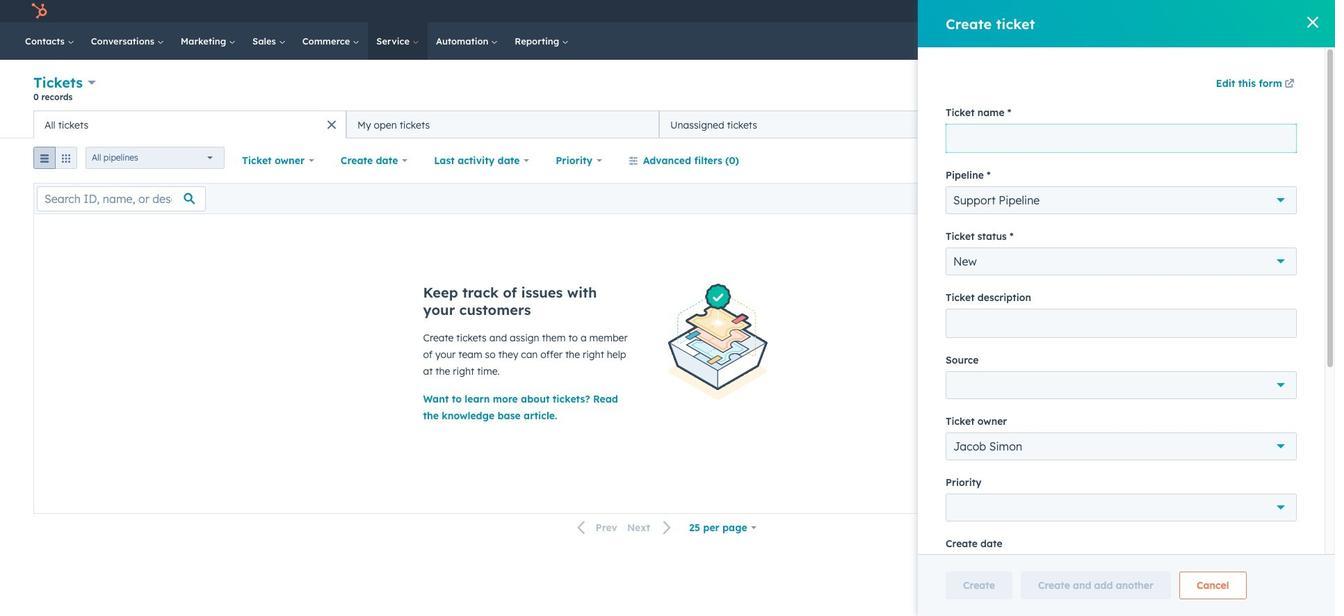 Task type: vqa. For each thing, say whether or not it's contained in the screenshot.
Built within Bevy Built by Bevy Labs, Inc
no



Task type: describe. For each thing, give the bounding box(es) containing it.
Search HubSpot search field
[[1129, 29, 1286, 53]]

marketplaces image
[[1130, 6, 1143, 19]]

Search ID, name, or description search field
[[37, 186, 206, 211]]

pagination navigation
[[569, 519, 680, 537]]



Task type: locate. For each thing, give the bounding box(es) containing it.
jacob simon image
[[1235, 5, 1248, 17]]

menu
[[1029, 0, 1318, 22]]

banner
[[33, 72, 1302, 111]]

group
[[33, 147, 77, 175]]



